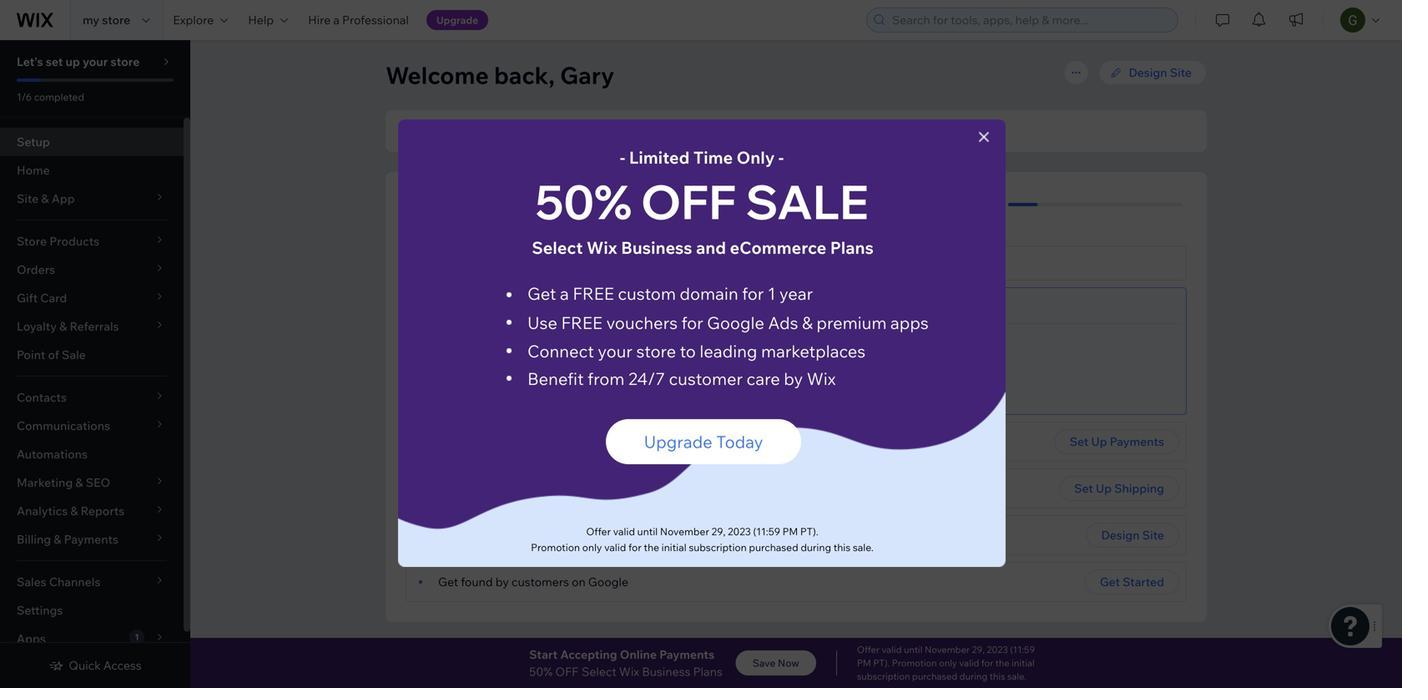 Task type: describe. For each thing, give the bounding box(es) containing it.
set up payments button
[[1055, 429, 1180, 454]]

during inside offer valid until november 29, 2023 (11:59 pm pt). promotion only valid for the initial subscription purchased during this sale.
[[960, 671, 988, 682]]

premium
[[817, 312, 887, 333]]

automations link
[[0, 440, 184, 468]]

0 horizontal spatial custom
[[498, 298, 539, 313]]

leading
[[700, 341, 758, 362]]

point
[[17, 347, 45, 362]]

0 vertical spatial subscription
[[689, 541, 747, 554]]

design site link
[[1099, 60, 1208, 85]]

save
[[753, 657, 776, 669]]

1/6 completed inside sidebar element
[[17, 91, 84, 103]]

update
[[438, 256, 479, 270]]

from
[[588, 368, 625, 389]]

0 vertical spatial this
[[834, 541, 851, 554]]

save now button
[[736, 651, 817, 676]]

initial inside offer valid until november 29, 2023 (11:59 pm pt). promotion only valid for the initial subscription purchased during this sale.
[[1012, 657, 1035, 669]]

customer
[[669, 368, 743, 389]]

the inside offer valid until november 29, 2023 (11:59 pm pt). promotion only valid for the initial subscription purchased during this sale.
[[996, 657, 1010, 669]]

1 horizontal spatial let's set up your store
[[406, 195, 564, 214]]

Search for tools, apps, help & more... field
[[888, 8, 1173, 32]]

shipping
[[1115, 481, 1165, 496]]

help button
[[238, 0, 298, 40]]

50% inside 'start accepting online payments 50% off select wix business plans'
[[530, 664, 553, 679]]

quick
[[69, 658, 101, 673]]

only inside offer valid until november 29, 2023 (11:59 pm pt). promotion only valid for the initial subscription purchased during this sale.
[[940, 657, 958, 669]]

plans inside 'start accepting online payments 50% off select wix business plans'
[[694, 664, 723, 679]]

delivery
[[550, 481, 593, 496]]

connect for connect your store to leading marketplaces
[[528, 341, 594, 362]]

your up 'update your store type'
[[491, 195, 523, 214]]

get for get started
[[1100, 575, 1121, 589]]

payments inside 'start accepting online payments 50% off select wix business plans'
[[660, 647, 715, 662]]

now
[[778, 657, 800, 669]]

1 vertical spatial google
[[589, 575, 629, 589]]

store inside sidebar element
[[111, 54, 140, 69]]

your for find
[[465, 337, 489, 352]]

design inside button
[[1102, 528, 1140, 542]]

upgrade for upgrade today
[[644, 431, 713, 452]]

hire a professional
[[308, 13, 409, 27]]

with
[[738, 643, 763, 658]]

let's go button
[[732, 366, 806, 391]]

50% inside 50% off sale select wix business and ecommerce plans
[[535, 172, 632, 231]]

use
[[528, 312, 558, 333]]

and inside 50% off sale select wix business and ecommerce plans
[[696, 237, 727, 258]]

free
[[406, 125, 427, 137]]

0 vertical spatial initial
[[662, 541, 687, 554]]

upgrade button
[[427, 10, 489, 30]]

design site inside button
[[1102, 528, 1165, 542]]

save now
[[753, 657, 800, 669]]

ukraine
[[765, 643, 809, 658]]

0 horizontal spatial only
[[583, 541, 602, 554]]

my store
[[83, 13, 130, 27]]

offer for offer valid until november 29, 2023 (11:59 pm pt). promotion only valid for the initial subscription purchased during this sale.
[[857, 644, 880, 656]]

1 horizontal spatial custom
[[618, 283, 676, 304]]

1 horizontal spatial let's
[[406, 195, 440, 214]]

50% off sale select wix business and ecommerce plans
[[532, 172, 874, 258]]

your for connect
[[598, 341, 633, 362]]

- left limited
[[620, 147, 626, 168]]

my
[[83, 13, 99, 27]]

up inside sidebar element
[[66, 54, 80, 69]]

set up shipping button
[[1060, 476, 1180, 501]]

november for offer valid until november 29, 2023 (11:59 pm pt). promotion only valid for the initial subscription purchased during this sale.
[[925, 644, 970, 656]]

pm for offer valid until november 29, 2023 (11:59 pm pt). promotion only valid for the initial subscription purchased during this sale.
[[857, 657, 872, 669]]

for inside offer valid until november 29, 2023 (11:59 pm pt). promotion only valid for the initial subscription purchased during this sale.
[[982, 657, 994, 669]]

1 vertical spatial free
[[561, 312, 603, 333]]

home
[[17, 163, 50, 177]]

2 vertical spatial and
[[526, 481, 547, 496]]

quick access button
[[49, 658, 142, 673]]

started
[[1123, 575, 1165, 589]]

online
[[620, 647, 657, 662]]

0 vertical spatial promotion
[[531, 541, 580, 554]]

0 vertical spatial by
[[784, 368, 804, 389]]

it
[[640, 337, 648, 352]]

settings
[[17, 603, 63, 618]]

offer valid until november 29, 2023 (11:59 pm pt). promotion only valid for the initial subscription purchased during this sale.
[[857, 644, 1036, 682]]

0 vertical spatial google
[[707, 312, 765, 333]]

in
[[586, 438, 595, 447]]

quick access
[[69, 658, 142, 673]]

0 vertical spatial the
[[644, 541, 660, 554]]

business inside 50% off sale select wix business and ecommerce plans
[[621, 237, 693, 258]]

store right my
[[102, 13, 130, 27]]

welcome
[[386, 61, 489, 90]]

site inside button
[[1143, 528, 1165, 542]]

to
[[680, 341, 696, 362]]

find your perfect domain and secure it in a few clicks.
[[438, 337, 727, 352]]

until for offer valid until november 29, 2023 (11:59 pm pt).
[[638, 525, 658, 538]]

completed inside sidebar element
[[34, 91, 84, 103]]

ads
[[769, 312, 799, 333]]

set for set up shipping
[[1075, 481, 1094, 496]]

point of sale link
[[0, 341, 184, 369]]

care
[[747, 368, 781, 389]]

found
[[461, 575, 493, 589]]

go
[[775, 371, 791, 385]]

up for shipping
[[1096, 481, 1112, 496]]

set for set up shipping and delivery
[[438, 481, 457, 496]]

sale
[[62, 347, 86, 362]]

promotion only valid for the initial subscription purchased during this sale.
[[531, 541, 874, 554]]

sale
[[746, 172, 869, 231]]

store left type
[[508, 256, 536, 270]]

- right hours
[[749, 140, 755, 158]]

setup link
[[0, 128, 184, 156]]

customers
[[512, 575, 569, 589]]

this inside offer valid until november 29, 2023 (11:59 pm pt). promotion only valid for the initial subscription purchased during this sale.
[[990, 671, 1006, 682]]

offer valid until november 29, 2023 (11:59 pm pt).
[[586, 525, 819, 538]]

ecommerce
[[730, 237, 827, 258]]

a for professional
[[333, 13, 340, 27]]

connect for connect a custom domain
[[438, 298, 486, 313]]

website
[[506, 528, 549, 542]]

point of sale
[[17, 347, 86, 362]]

limited
[[629, 147, 690, 168]]

1 horizontal spatial site
[[1171, 65, 1192, 80]]

design site button
[[1087, 523, 1180, 548]]

store up type
[[527, 195, 564, 214]]

upgrade today link
[[606, 419, 802, 464]]

plan
[[429, 125, 449, 137]]

clicks.
[[694, 337, 727, 352]]

show
[[816, 643, 846, 658]]

vouchers
[[607, 312, 678, 333]]

automations
[[17, 447, 88, 461]]

a for custom
[[489, 298, 495, 313]]

wix left stands
[[674, 643, 695, 658]]

your for design
[[479, 528, 504, 542]]

set up payments
[[1070, 434, 1165, 449]]

let's go
[[747, 371, 791, 385]]

set inside sidebar element
[[46, 54, 63, 69]]

- limited time only -
[[620, 147, 784, 168]]

2 vertical spatial up
[[460, 481, 474, 496]]

plans inside 50% off sale select wix business and ecommerce plans
[[831, 237, 874, 258]]

wix inside 50% off sale select wix business and ecommerce plans
[[587, 237, 618, 258]]

sidebar element
[[0, 40, 190, 688]]

hire a professional link
[[298, 0, 419, 40]]

1 horizontal spatial 1/6
[[936, 198, 951, 211]]

domain for perfect
[[534, 337, 575, 352]]

type
[[539, 256, 564, 270]]

setup
[[17, 134, 50, 149]]

2023 for offer valid until november 29, 2023 (11:59 pm pt).
[[728, 525, 751, 538]]

in
[[650, 337, 660, 352]]



Task type: vqa. For each thing, say whether or not it's contained in the screenshot.
2 BUTTON
no



Task type: locate. For each thing, give the bounding box(es) containing it.
0 horizontal spatial 1/6
[[17, 91, 32, 103]]

1 horizontal spatial only
[[940, 657, 958, 669]]

your down my
[[83, 54, 108, 69]]

- final hours -
[[651, 140, 755, 158]]

0 vertical spatial let's
[[17, 54, 43, 69]]

0 horizontal spatial november
[[660, 525, 710, 538]]

set inside button
[[1075, 481, 1094, 496]]

0 horizontal spatial let's set up your store
[[17, 54, 140, 69]]

close image
[[980, 132, 990, 142]]

0 horizontal spatial by
[[496, 575, 509, 589]]

1 vertical spatial 29,
[[972, 644, 985, 656]]

design site
[[1129, 65, 1192, 80], [1102, 528, 1165, 542]]

1 vertical spatial until
[[904, 644, 923, 656]]

connect up benefit
[[528, 341, 594, 362]]

let's set up your store up 'update your store type'
[[406, 195, 564, 214]]

0 vertical spatial pt).
[[801, 525, 819, 538]]

0 vertical spatial plans
[[831, 237, 874, 258]]

let's inside 'button'
[[747, 371, 772, 385]]

help
[[248, 13, 274, 27]]

let's set up your store inside sidebar element
[[17, 54, 140, 69]]

0 horizontal spatial during
[[801, 541, 832, 554]]

0 vertical spatial 50%
[[535, 172, 632, 231]]

domain up use free vouchers for google ads & premium apps
[[680, 283, 739, 304]]

for
[[742, 283, 764, 304], [682, 312, 704, 333], [629, 541, 642, 554], [982, 657, 994, 669]]

get up the use on the left top of the page
[[528, 283, 556, 304]]

1 horizontal spatial payments
[[1110, 434, 1165, 449]]

0 vertical spatial offer
[[586, 525, 611, 538]]

set up update
[[443, 195, 465, 214]]

start
[[530, 647, 558, 662]]

(11:59 inside offer valid until november 29, 2023 (11:59 pm pt). promotion only valid for the initial subscription purchased during this sale.
[[1011, 644, 1036, 656]]

store down the my store
[[111, 54, 140, 69]]

offer down delivery at the left
[[586, 525, 611, 538]]

welcome back, gary
[[386, 61, 615, 90]]

subscription inside offer valid until november 29, 2023 (11:59 pm pt). promotion only valid for the initial subscription purchased during this sale.
[[857, 671, 911, 682]]

up left "shipping"
[[460, 481, 474, 496]]

1/6 inside sidebar element
[[17, 91, 32, 103]]

set
[[1070, 434, 1089, 449], [438, 481, 457, 496], [1075, 481, 1094, 496]]

pm
[[783, 525, 799, 538], [857, 657, 872, 669]]

let's up update
[[406, 195, 440, 214]]

1 horizontal spatial set
[[443, 195, 465, 214]]

29, for offer valid until november 29, 2023 (11:59 pm pt). promotion only valid for the initial subscription purchased during this sale.
[[972, 644, 985, 656]]

domain down the use on the left top of the page
[[534, 337, 575, 352]]

0 horizontal spatial 29,
[[712, 525, 726, 538]]

custom up perfect
[[498, 298, 539, 313]]

0 horizontal spatial set
[[46, 54, 63, 69]]

0 vertical spatial and
[[696, 237, 727, 258]]

1 vertical spatial by
[[496, 575, 509, 589]]

let's
[[17, 54, 43, 69], [406, 195, 440, 214], [747, 371, 772, 385]]

1 vertical spatial design site
[[1102, 528, 1165, 542]]

off down accepting
[[556, 664, 579, 679]]

0 vertical spatial design site
[[1129, 65, 1192, 80]]

0 vertical spatial 29,
[[712, 525, 726, 538]]

0 vertical spatial select
[[532, 237, 583, 258]]

0 horizontal spatial offer
[[586, 525, 611, 538]]

select inside 'start accepting online payments 50% off select wix business plans'
[[582, 664, 617, 679]]

29, inside offer valid until november 29, 2023 (11:59 pm pt). promotion only valid for the initial subscription purchased during this sale.
[[972, 644, 985, 656]]

payments
[[1110, 434, 1165, 449], [660, 647, 715, 662]]

1 vertical spatial 50%
[[530, 664, 553, 679]]

select down accepting
[[582, 664, 617, 679]]

a right in
[[663, 337, 669, 352]]

domain for custom
[[542, 298, 584, 313]]

upgrade up welcome
[[437, 14, 479, 26]]

subscription down "support"
[[857, 671, 911, 682]]

1 horizontal spatial plans
[[831, 237, 874, 258]]

1 horizontal spatial and
[[578, 337, 599, 352]]

1 vertical spatial purchased
[[913, 671, 958, 682]]

set inside set up payments button
[[1070, 434, 1089, 449]]

benefit from 24/7 customer care by wix
[[528, 368, 836, 389]]

let's inside sidebar element
[[17, 54, 43, 69]]

your right update
[[481, 256, 506, 270]]

your inside sidebar element
[[83, 54, 108, 69]]

0 horizontal spatial payments
[[660, 647, 715, 662]]

2 horizontal spatial get
[[1100, 575, 1121, 589]]

&
[[802, 312, 813, 333]]

2 horizontal spatial and
[[696, 237, 727, 258]]

29,
[[712, 525, 726, 538], [972, 644, 985, 656]]

purchased down "support"
[[913, 671, 958, 682]]

initial
[[662, 541, 687, 554], [1012, 657, 1035, 669]]

get inside button
[[1100, 575, 1121, 589]]

connect up the find
[[438, 298, 486, 313]]

promotion up customers
[[531, 541, 580, 554]]

pt). for offer valid until november 29, 2023 (11:59 pm pt).
[[801, 525, 819, 538]]

- right only
[[779, 147, 784, 168]]

1 vertical spatial business
[[642, 664, 691, 679]]

get
[[528, 283, 556, 304], [438, 575, 459, 589], [1100, 575, 1121, 589]]

-
[[651, 140, 657, 158], [749, 140, 755, 158], [620, 147, 626, 168], [779, 147, 784, 168]]

1 horizontal spatial the
[[996, 657, 1010, 669]]

1 horizontal spatial by
[[784, 368, 804, 389]]

up
[[66, 54, 80, 69], [469, 195, 487, 214], [460, 481, 474, 496]]

shipping
[[477, 481, 524, 496]]

1 horizontal spatial google
[[707, 312, 765, 333]]

1 horizontal spatial promotion
[[892, 657, 937, 669]]

0 vertical spatial november
[[660, 525, 710, 538]]

by
[[784, 368, 804, 389], [496, 575, 509, 589]]

plans down stands
[[694, 664, 723, 679]]

1 horizontal spatial november
[[925, 644, 970, 656]]

back,
[[494, 61, 555, 90]]

up up "set up shipping"
[[1092, 434, 1108, 449]]

0 vertical spatial business
[[621, 237, 693, 258]]

only up 'on'
[[583, 541, 602, 554]]

and left secure
[[578, 337, 599, 352]]

business inside 'start accepting online payments 50% off select wix business plans'
[[642, 664, 691, 679]]

offer inside offer valid until november 29, 2023 (11:59 pm pt). promotion only valid for the initial subscription purchased during this sale.
[[857, 644, 880, 656]]

a down type
[[560, 283, 569, 304]]

use free vouchers for google ads & premium apps
[[528, 312, 929, 333]]

29, up promotion only valid for the initial subscription purchased during this sale.
[[712, 525, 726, 538]]

your left website
[[479, 528, 504, 542]]

marketplaces
[[762, 341, 866, 362]]

only
[[737, 147, 775, 168]]

0 vertical spatial let's set up your store
[[17, 54, 140, 69]]

set for set up payments
[[1070, 434, 1089, 449]]

get left found
[[438, 575, 459, 589]]

offer for offer valid until november 29, 2023 (11:59 pm pt).
[[586, 525, 611, 538]]

in progress
[[586, 438, 642, 447]]

your
[[83, 54, 108, 69], [491, 195, 523, 214], [481, 256, 506, 270], [465, 337, 489, 352], [598, 341, 633, 362], [479, 528, 504, 542]]

update your store type
[[438, 256, 564, 270]]

1 horizontal spatial off
[[641, 172, 737, 231]]

let's set up your store down my
[[17, 54, 140, 69]]

on
[[572, 575, 586, 589]]

set
[[46, 54, 63, 69], [443, 195, 465, 214]]

few
[[672, 337, 691, 352]]

e.g., mystunningwebsite.com field
[[459, 367, 712, 390]]

get for get a free custom domain for 1 year
[[528, 283, 556, 304]]

payments inside set up payments button
[[1110, 434, 1165, 449]]

hours
[[701, 140, 744, 158]]

1 horizontal spatial purchased
[[913, 671, 958, 682]]

november for offer valid until november 29, 2023 (11:59 pm pt).
[[660, 525, 710, 538]]

custom up vouchers
[[618, 283, 676, 304]]

offer right show
[[857, 644, 880, 656]]

november right "support"
[[925, 644, 970, 656]]

sale.
[[853, 541, 874, 554], [1008, 671, 1027, 682]]

domain
[[680, 283, 739, 304], [542, 298, 584, 313], [534, 337, 575, 352]]

29, for offer valid until november 29, 2023 (11:59 pm pt).
[[712, 525, 726, 538]]

wix down online at left
[[619, 664, 640, 679]]

perfect
[[492, 337, 532, 352]]

google up "leading"
[[707, 312, 765, 333]]

off
[[641, 172, 737, 231], [556, 664, 579, 679]]

0 horizontal spatial get
[[438, 575, 459, 589]]

accepting
[[561, 647, 618, 662]]

upgrade inside button
[[437, 14, 479, 26]]

0 vertical spatial up
[[66, 54, 80, 69]]

your up from
[[598, 341, 633, 362]]

1 vertical spatial select
[[582, 664, 617, 679]]

- left final
[[651, 140, 657, 158]]

pt). inside offer valid until november 29, 2023 (11:59 pm pt). promotion only valid for the initial subscription purchased during this sale.
[[874, 657, 890, 669]]

this
[[834, 541, 851, 554], [990, 671, 1006, 682]]

0 vertical spatial free
[[573, 283, 614, 304]]

1
[[768, 283, 776, 304]]

your
[[849, 643, 873, 658]]

benefit
[[528, 368, 584, 389]]

50% down start at bottom
[[530, 664, 553, 679]]

custom
[[618, 283, 676, 304], [498, 298, 539, 313]]

progress
[[598, 438, 642, 447]]

(11:59 for offer valid until november 29, 2023 (11:59 pm pt).
[[754, 525, 781, 538]]

off inside 'start accepting online payments 50% off select wix business plans'
[[556, 664, 579, 679]]

1 horizontal spatial get
[[528, 283, 556, 304]]

1 vertical spatial pt).
[[874, 657, 890, 669]]

set up the setup
[[46, 54, 63, 69]]

of
[[48, 347, 59, 362]]

wix inside 'start accepting online payments 50% off select wix business plans'
[[619, 664, 640, 679]]

sale. inside offer valid until november 29, 2023 (11:59 pm pt). promotion only valid for the initial subscription purchased during this sale.
[[1008, 671, 1027, 682]]

1 vertical spatial up
[[1096, 481, 1112, 496]]

promotion inside offer valid until november 29, 2023 (11:59 pm pt). promotion only valid for the initial subscription purchased during this sale.
[[892, 657, 937, 669]]

up left 'shipping'
[[1096, 481, 1112, 496]]

november inside offer valid until november 29, 2023 (11:59 pm pt). promotion only valid for the initial subscription purchased during this sale.
[[925, 644, 970, 656]]

during
[[801, 541, 832, 554], [960, 671, 988, 682]]

secure
[[601, 337, 638, 352]]

google right 'on'
[[589, 575, 629, 589]]

0 vertical spatial off
[[641, 172, 737, 231]]

2023 inside offer valid until november 29, 2023 (11:59 pm pt). promotion only valid for the initial subscription purchased during this sale.
[[987, 644, 1009, 656]]

0 vertical spatial 1/6
[[17, 91, 32, 103]]

by right found
[[496, 575, 509, 589]]

set up "set up shipping"
[[1070, 434, 1089, 449]]

set left 'shipping'
[[1075, 481, 1094, 496]]

connect your store to leading marketplaces
[[528, 341, 866, 362]]

payments up 'shipping'
[[1110, 434, 1165, 449]]

business up get a free custom domain for 1 year
[[621, 237, 693, 258]]

1/6 completed down close icon
[[936, 198, 1004, 211]]

29, right "support"
[[972, 644, 985, 656]]

wix stands with ukraine show your support
[[674, 643, 921, 658]]

completed down close icon
[[954, 198, 1004, 211]]

let's left go
[[747, 371, 772, 385]]

wix down marketplaces
[[807, 368, 836, 389]]

start accepting online payments 50% off select wix business plans
[[530, 647, 723, 679]]

offer
[[586, 525, 611, 538], [857, 644, 880, 656]]

0 horizontal spatial subscription
[[689, 541, 747, 554]]

wix right type
[[587, 237, 618, 258]]

only right "support"
[[940, 657, 958, 669]]

1 vertical spatial up
[[469, 195, 487, 214]]

up up setup link
[[66, 54, 80, 69]]

50% up type
[[535, 172, 632, 231]]

0 horizontal spatial upgrade
[[437, 14, 479, 26]]

up
[[1092, 434, 1108, 449], [1096, 481, 1112, 496]]

2 vertical spatial let's
[[747, 371, 772, 385]]

explore
[[173, 13, 214, 27]]

1 vertical spatial this
[[990, 671, 1006, 682]]

until
[[638, 525, 658, 538], [904, 644, 923, 656]]

store up 24/7
[[637, 341, 677, 362]]

until for offer valid until november 29, 2023 (11:59 pm pt). promotion only valid for the initial subscription purchased during this sale.
[[904, 644, 923, 656]]

upgrade today
[[644, 431, 764, 452]]

select inside 50% off sale select wix business and ecommerce plans
[[532, 237, 583, 258]]

stands
[[698, 643, 736, 658]]

pt). for offer valid until november 29, 2023 (11:59 pm pt). promotion only valid for the initial subscription purchased during this sale.
[[874, 657, 890, 669]]

1 vertical spatial 1/6
[[936, 198, 951, 211]]

settings link
[[0, 596, 184, 625]]

until up promotion only valid for the initial subscription purchased during this sale.
[[638, 525, 658, 538]]

2 horizontal spatial let's
[[747, 371, 772, 385]]

home link
[[0, 156, 184, 185]]

0 vertical spatial payments
[[1110, 434, 1165, 449]]

professional
[[342, 13, 409, 27]]

1 horizontal spatial initial
[[1012, 657, 1035, 669]]

up up update
[[469, 195, 487, 214]]

0 horizontal spatial and
[[526, 481, 547, 496]]

0 horizontal spatial connect
[[438, 298, 486, 313]]

set up shipping
[[1075, 481, 1165, 496]]

let's up the setup
[[17, 54, 43, 69]]

design your website
[[438, 528, 549, 542]]

get found by customers on google
[[438, 575, 629, 589]]

payments right online at left
[[660, 647, 715, 662]]

0 vertical spatial purchased
[[749, 541, 799, 554]]

get left the started
[[1100, 575, 1121, 589]]

0 vertical spatial sale.
[[853, 541, 874, 554]]

1 horizontal spatial upgrade
[[644, 431, 713, 452]]

1 vertical spatial payments
[[660, 647, 715, 662]]

1 vertical spatial during
[[960, 671, 988, 682]]

pm inside offer valid until november 29, 2023 (11:59 pm pt). promotion only valid for the initial subscription purchased during this sale.
[[857, 657, 872, 669]]

24/7
[[629, 368, 666, 389]]

completed
[[34, 91, 84, 103], [954, 198, 1004, 211]]

november
[[660, 525, 710, 538], [925, 644, 970, 656]]

50%
[[535, 172, 632, 231], [530, 664, 553, 679]]

your right the find
[[465, 337, 489, 352]]

0 vertical spatial (11:59
[[754, 525, 781, 538]]

1 vertical spatial sale.
[[1008, 671, 1027, 682]]

until inside offer valid until november 29, 2023 (11:59 pm pt). promotion only valid for the initial subscription purchased during this sale.
[[904, 644, 923, 656]]

a right hire
[[333, 13, 340, 27]]

set up shipping and delivery
[[438, 481, 593, 496]]

a down 'update your store type'
[[489, 298, 495, 313]]

select
[[532, 237, 583, 258], [582, 664, 617, 679]]

2023 for offer valid until november 29, 2023 (11:59 pm pt). promotion only valid for the initial subscription purchased during this sale.
[[987, 644, 1009, 656]]

plans
[[831, 237, 874, 258], [694, 664, 723, 679]]

0 vertical spatial 1/6 completed
[[17, 91, 84, 103]]

your for update
[[481, 256, 506, 270]]

1 vertical spatial only
[[940, 657, 958, 669]]

up for payments
[[1092, 434, 1108, 449]]

a for free
[[560, 283, 569, 304]]

0 vertical spatial until
[[638, 525, 658, 538]]

subscription
[[689, 541, 747, 554], [857, 671, 911, 682]]

the
[[644, 541, 660, 554], [996, 657, 1010, 669]]

select up connect a custom domain
[[532, 237, 583, 258]]

0 vertical spatial 2023
[[728, 525, 751, 538]]

and up get a free custom domain for 1 year
[[696, 237, 727, 258]]

1/6 completed up the setup
[[17, 91, 84, 103]]

off down the - limited time only -
[[641, 172, 737, 231]]

(11:59 for offer valid until november 29, 2023 (11:59 pm pt). promotion only valid for the initial subscription purchased during this sale.
[[1011, 644, 1036, 656]]

purchased
[[749, 541, 799, 554], [913, 671, 958, 682]]

0 horizontal spatial until
[[638, 525, 658, 538]]

1 vertical spatial 1/6 completed
[[936, 198, 1004, 211]]

show your support button
[[816, 643, 921, 658]]

apps
[[891, 312, 929, 333]]

upgrade for upgrade
[[437, 14, 479, 26]]

1 vertical spatial let's set up your store
[[406, 195, 564, 214]]

1 vertical spatial (11:59
[[1011, 644, 1036, 656]]

set left "shipping"
[[438, 481, 457, 496]]

0 horizontal spatial purchased
[[749, 541, 799, 554]]

domain up find your perfect domain and secure it in a few clicks.
[[542, 298, 584, 313]]

completed up the setup
[[34, 91, 84, 103]]

1 horizontal spatial subscription
[[857, 671, 911, 682]]

purchased down offer valid until november 29, 2023 (11:59 pm pt).
[[749, 541, 799, 554]]

1 vertical spatial completed
[[954, 198, 1004, 211]]

1 vertical spatial november
[[925, 644, 970, 656]]

site
[[1171, 65, 1192, 80], [1143, 528, 1165, 542]]

0 horizontal spatial (11:59
[[754, 525, 781, 538]]

purchased inside offer valid until november 29, 2023 (11:59 pm pt). promotion only valid for the initial subscription purchased during this sale.
[[913, 671, 958, 682]]

connect a custom domain
[[438, 298, 584, 313]]

november up promotion only valid for the initial subscription purchased during this sale.
[[660, 525, 710, 538]]

by right the care
[[784, 368, 804, 389]]

upgrade right progress
[[644, 431, 713, 452]]

subscription down offer valid until november 29, 2023 (11:59 pm pt).
[[689, 541, 747, 554]]

and left delivery at the left
[[526, 481, 547, 496]]

1 horizontal spatial 2023
[[987, 644, 1009, 656]]

pm for offer valid until november 29, 2023 (11:59 pm pt).
[[783, 525, 799, 538]]

get started
[[1100, 575, 1165, 589]]

1 vertical spatial and
[[578, 337, 599, 352]]

off inside 50% off sale select wix business and ecommerce plans
[[641, 172, 737, 231]]

plans down sale
[[831, 237, 874, 258]]

time
[[694, 147, 733, 168]]

free plan
[[406, 125, 449, 137]]

1 horizontal spatial pt).
[[874, 657, 890, 669]]

0 horizontal spatial this
[[834, 541, 851, 554]]

year
[[780, 283, 814, 304]]

1 vertical spatial 2023
[[987, 644, 1009, 656]]

0 vertical spatial set
[[46, 54, 63, 69]]

get for get found by customers on google
[[438, 575, 459, 589]]

until right your on the bottom right of the page
[[904, 644, 923, 656]]

1 horizontal spatial until
[[904, 644, 923, 656]]

promotion right your on the bottom right of the page
[[892, 657, 937, 669]]

business down online at left
[[642, 664, 691, 679]]

1 vertical spatial let's
[[406, 195, 440, 214]]

1 vertical spatial initial
[[1012, 657, 1035, 669]]



